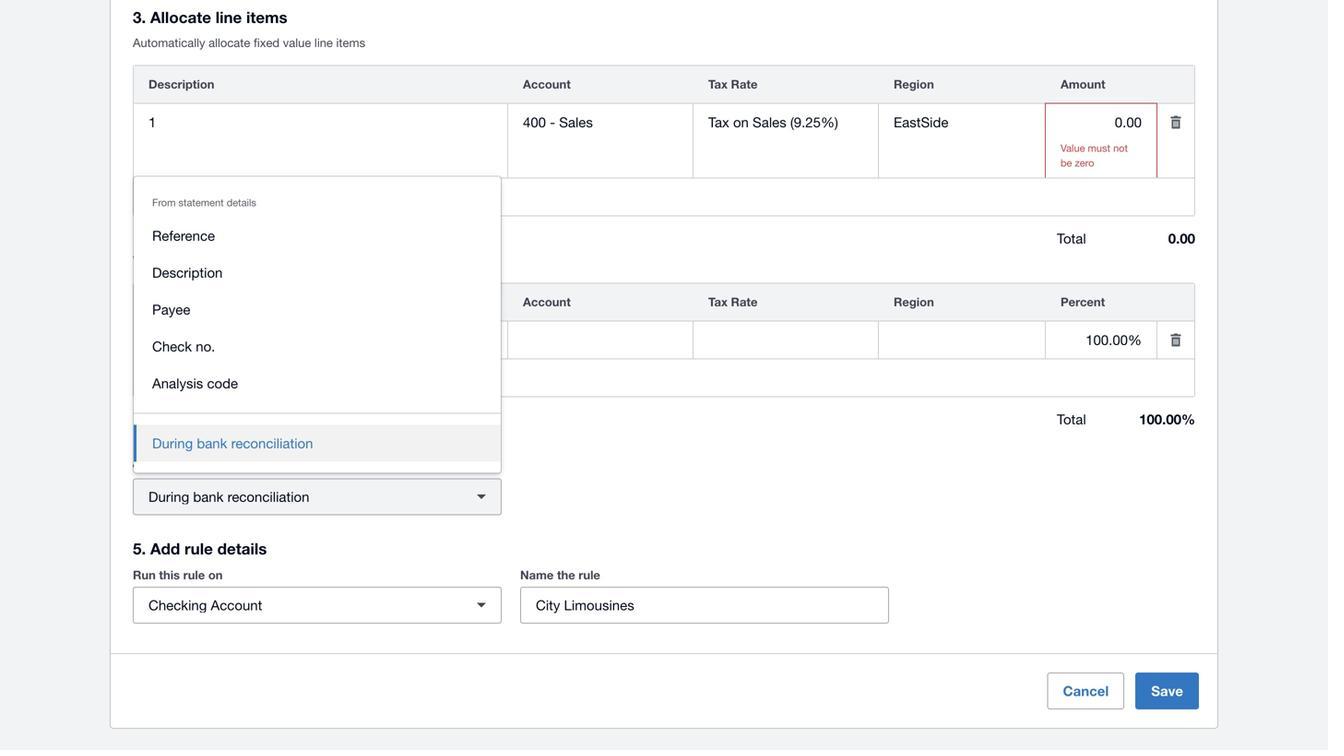 Task type: vqa. For each thing, say whether or not it's contained in the screenshot.
about
no



Task type: locate. For each thing, give the bounding box(es) containing it.
tax rate for 100.00%
[[709, 295, 758, 309]]

1 vertical spatial during
[[149, 489, 189, 505]]

rule for details
[[185, 539, 213, 558]]

0 vertical spatial during
[[152, 435, 193, 451]]

payee
[[152, 301, 190, 317]]

2 new from the top
[[185, 371, 209, 385]]

reconciliation inside button
[[231, 435, 313, 451]]

remove line item image inside the list of ratio line items with description, account, tax rate and percent element
[[1158, 322, 1195, 359]]

during bank reconciliation button
[[134, 425, 501, 462]]

bank for during bank reconciliation popup button
[[193, 489, 224, 505]]

region inside the list of ratio line items with description, account, tax rate and percent element
[[894, 295, 935, 309]]

0 horizontal spatial items
[[246, 8, 288, 26]]

any
[[160, 253, 180, 268]]

add a new line inside list of fixed line items with description, account, tax rate and amount element
[[149, 190, 232, 204]]

0 vertical spatial select a tax rate field
[[694, 105, 879, 140]]

remove line item image inside list of fixed line items with description, account, tax rate and amount element
[[1158, 104, 1195, 141]]

tax for 100.00%
[[709, 295, 728, 309]]

1 add a new line button from the top
[[138, 182, 243, 212]]

allocate
[[209, 36, 250, 50], [242, 253, 284, 268]]

line
[[216, 8, 242, 26], [315, 36, 333, 50], [212, 190, 232, 204], [397, 253, 415, 268], [212, 371, 232, 385]]

1 total from the top
[[1058, 230, 1087, 246]]

0 vertical spatial details
[[227, 197, 256, 209]]

new right from
[[185, 190, 209, 204]]

items up fixed
[[246, 8, 288, 26]]

bank
[[197, 435, 227, 451], [193, 489, 224, 505]]

ratios
[[287, 253, 317, 268]]

details
[[227, 197, 256, 209], [217, 539, 267, 558]]

1 vertical spatial tax rate
[[709, 295, 758, 309]]

region
[[894, 77, 935, 91], [894, 295, 935, 309]]

rate
[[731, 77, 758, 91], [731, 295, 758, 309]]

0 vertical spatial remove line item image
[[1158, 104, 1195, 141]]

reconciliation inside popup button
[[228, 489, 310, 505]]

add down check on the left top
[[149, 371, 171, 385]]

1 vertical spatial new
[[185, 371, 209, 385]]

3.
[[133, 8, 146, 26]]

add a new line for 0.00
[[149, 190, 232, 204]]

list box
[[134, 177, 501, 473]]

allocate left ratios
[[242, 253, 284, 268]]

details up on on the left bottom
[[217, 539, 267, 558]]

remove line item image
[[1158, 104, 1195, 141], [1158, 322, 1195, 359]]

reconciliation for during bank reconciliation button
[[231, 435, 313, 451]]

the
[[179, 454, 203, 473], [557, 568, 576, 582]]

add a new line up reference at the top left of the page
[[149, 190, 232, 204]]

during bank reconciliation for during bank reconciliation button
[[152, 435, 313, 451]]

new inside list of fixed line items with description, account, tax rate and amount element
[[185, 190, 209, 204]]

add inside list of fixed line items with description, account, tax rate and amount element
[[149, 190, 171, 204]]

1 select a tracking category field from the top
[[879, 105, 1046, 140]]

a down check no.
[[175, 371, 182, 385]]

add a new line button inside the list of ratio line items with description, account, tax rate and percent element
[[138, 363, 243, 393]]

0 vertical spatial add a new line
[[149, 190, 232, 204]]

line right value
[[315, 36, 333, 50]]

check
[[152, 338, 192, 354]]

4. set the reference
[[133, 454, 279, 473]]

1 horizontal spatial the
[[557, 568, 576, 582]]

0 vertical spatial add
[[149, 190, 171, 204]]

analysis code
[[152, 375, 238, 391]]

1 vertical spatial select an account field
[[508, 323, 693, 358]]

2 add a new line button from the top
[[138, 363, 243, 393]]

1 horizontal spatial items
[[336, 36, 366, 50]]

1 vertical spatial account
[[523, 295, 571, 309]]

100.00%
[[1140, 411, 1196, 428]]

2 horizontal spatial items
[[418, 253, 448, 268]]

2 rate from the top
[[731, 295, 758, 309]]

1 vertical spatial a
[[175, 371, 182, 385]]

a inside the list of ratio line items with description, account, tax rate and percent element
[[175, 371, 182, 385]]

1 vertical spatial total
[[1058, 411, 1087, 427]]

must
[[1089, 142, 1111, 154]]

rule up on on the left bottom
[[185, 539, 213, 558]]

tax rate for 0.00
[[709, 77, 758, 91]]

0 vertical spatial reconciliation
[[231, 435, 313, 451]]

payee button
[[134, 291, 501, 328]]

add a new line button up reference at the top left of the page
[[138, 182, 243, 212]]

line inside list of fixed line items with description, account, tax rate and amount element
[[212, 190, 232, 204]]

amount
[[1061, 77, 1106, 91]]

analysis
[[152, 375, 203, 391]]

Name the rule field
[[521, 588, 889, 623]]

region for 100.00%
[[894, 295, 935, 309]]

0 vertical spatial description
[[149, 77, 215, 91]]

1 select a tax rate field from the top
[[694, 105, 879, 140]]

1 vertical spatial select a tax rate field
[[694, 323, 879, 358]]

save
[[1152, 683, 1184, 700]]

zero
[[1076, 157, 1095, 169]]

with
[[133, 253, 157, 268]]

1 vertical spatial during bank reconciliation
[[149, 489, 310, 505]]

2 total from the top
[[1058, 411, 1087, 427]]

1 vertical spatial select a tracking category field
[[879, 323, 1046, 358]]

run this rule on
[[133, 568, 223, 582]]

new inside the list of ratio line items with description, account, tax rate and percent element
[[185, 371, 209, 385]]

2 vertical spatial account
[[211, 597, 262, 613]]

0 vertical spatial during bank reconciliation
[[152, 435, 313, 451]]

items right value
[[336, 36, 366, 50]]

during bank reconciliation inside button
[[152, 435, 313, 451]]

group
[[134, 177, 501, 473]]

during inside during bank reconciliation popup button
[[149, 489, 189, 505]]

during inside during bank reconciliation button
[[152, 435, 193, 451]]

0 vertical spatial total
[[1058, 230, 1087, 246]]

1 vertical spatial region
[[894, 295, 935, 309]]

line right percent
[[397, 253, 415, 268]]

region for 0.00
[[894, 77, 935, 91]]

tax
[[709, 77, 728, 91], [709, 295, 728, 309]]

select an account field for 100.00%
[[508, 323, 693, 358]]

0 vertical spatial account
[[523, 77, 571, 91]]

0 vertical spatial tax
[[709, 77, 728, 91]]

the right name
[[557, 568, 576, 582]]

automatically
[[133, 36, 205, 50]]

name the rule
[[520, 568, 601, 582]]

list box containing reference
[[134, 177, 501, 473]]

with any remainder, allocate ratios using percent line items
[[133, 253, 448, 268]]

0 vertical spatial add a new line button
[[138, 182, 243, 212]]

items
[[246, 8, 288, 26], [336, 36, 366, 50], [418, 253, 448, 268]]

total for 100.00%
[[1058, 411, 1087, 427]]

add a new line
[[149, 190, 232, 204], [149, 371, 232, 385]]

during bank reconciliation inside popup button
[[149, 489, 310, 505]]

0 vertical spatial bank
[[197, 435, 227, 451]]

Select a tax rate field
[[694, 105, 879, 140], [694, 323, 879, 358]]

0 vertical spatial select a tracking category field
[[879, 105, 1046, 140]]

add for 100.00%
[[149, 371, 171, 385]]

2 tax from the top
[[709, 295, 728, 309]]

value must not be zero
[[1061, 142, 1129, 169]]

during bank reconciliation for during bank reconciliation popup button
[[149, 489, 310, 505]]

2 add a new line from the top
[[149, 371, 232, 385]]

description button
[[134, 254, 501, 291]]

a inside list of fixed line items with description, account, tax rate and amount element
[[175, 190, 182, 204]]

allocate down 3. allocate line items at top left
[[209, 36, 250, 50]]

bank for during bank reconciliation button
[[197, 435, 227, 451]]

1 vertical spatial description
[[152, 264, 223, 281]]

rule
[[185, 539, 213, 558], [183, 568, 205, 582], [579, 568, 601, 582]]

bank inside popup button
[[193, 489, 224, 505]]

1 tax from the top
[[709, 77, 728, 91]]

1 vertical spatial rate
[[731, 295, 758, 309]]

Percent field
[[1046, 323, 1157, 358]]

line up reference at the top left of the page
[[212, 190, 232, 204]]

add a new line button down check no.
[[138, 363, 243, 393]]

1 tax rate from the top
[[709, 77, 758, 91]]

1 vertical spatial the
[[557, 568, 576, 582]]

0 horizontal spatial the
[[179, 454, 203, 473]]

cancel
[[1064, 683, 1109, 700]]

select a tracking category field inside the list of ratio line items with description, account, tax rate and percent element
[[879, 323, 1046, 358]]

reconciliation
[[231, 435, 313, 451], [228, 489, 310, 505]]

5. add rule details
[[133, 539, 267, 558]]

0 vertical spatial items
[[246, 8, 288, 26]]

during up the set at left
[[152, 435, 193, 451]]

add left statement
[[149, 190, 171, 204]]

remove line item image for 0.00
[[1158, 104, 1195, 141]]

1 vertical spatial add
[[149, 371, 171, 385]]

2 select a tax rate field from the top
[[694, 323, 879, 358]]

1 rate from the top
[[731, 77, 758, 91]]

1 vertical spatial add a new line
[[149, 371, 232, 385]]

during for during bank reconciliation popup button
[[149, 489, 189, 505]]

list of ratio line items with description, account, tax rate and percent element
[[133, 283, 1196, 397]]

total up percent
[[1058, 230, 1087, 246]]

remove line item image for 100.00%
[[1158, 322, 1195, 359]]

0 vertical spatial allocate
[[209, 36, 250, 50]]

rule left on on the left bottom
[[183, 568, 205, 582]]

a
[[175, 190, 182, 204], [175, 371, 182, 385]]

add inside the list of ratio line items with description, account, tax rate and percent element
[[149, 371, 171, 385]]

new
[[185, 190, 209, 204], [185, 371, 209, 385]]

1 a from the top
[[175, 190, 182, 204]]

0 vertical spatial select an account field
[[508, 105, 693, 140]]

tax rate
[[709, 77, 758, 91], [709, 295, 758, 309]]

during down the set at left
[[149, 489, 189, 505]]

2 region from the top
[[894, 295, 935, 309]]

during bank reconciliation
[[152, 435, 313, 451], [149, 489, 310, 505]]

1 vertical spatial remove line item image
[[1158, 322, 1195, 359]]

Description text field
[[134, 105, 508, 140]]

description down reference at the top left of the page
[[152, 264, 223, 281]]

add a new line down check no.
[[149, 371, 232, 385]]

select a tracking category field for 0.00
[[879, 105, 1046, 140]]

1 remove line item image from the top
[[1158, 104, 1195, 141]]

during
[[152, 435, 193, 451], [149, 489, 189, 505]]

0 vertical spatial rate
[[731, 77, 758, 91]]

the right the set at left
[[179, 454, 203, 473]]

reconciliation up the reference
[[231, 435, 313, 451]]

reconciliation for during bank reconciliation popup button
[[228, 489, 310, 505]]

2 select a tracking category field from the top
[[879, 323, 1046, 358]]

region inside list of fixed line items with description, account, tax rate and amount element
[[894, 77, 935, 91]]

total
[[1058, 230, 1087, 246], [1058, 411, 1087, 427]]

account for 100.00%
[[523, 295, 571, 309]]

bank up 4. set the reference
[[197, 435, 227, 451]]

description down the any
[[149, 295, 215, 309]]

2 select an account field from the top
[[508, 323, 693, 358]]

0 vertical spatial new
[[185, 190, 209, 204]]

checking
[[149, 597, 207, 613]]

reconciliation down the reference
[[228, 489, 310, 505]]

line down no.
[[212, 371, 232, 385]]

0 vertical spatial tax rate
[[709, 77, 758, 91]]

1 vertical spatial bank
[[193, 489, 224, 505]]

1 vertical spatial details
[[217, 539, 267, 558]]

Select an account field
[[508, 105, 693, 140], [508, 323, 693, 358]]

1 select an account field from the top
[[508, 105, 693, 140]]

0.00
[[1169, 230, 1196, 247]]

1 vertical spatial tax
[[709, 295, 728, 309]]

add a new line button
[[138, 182, 243, 212], [138, 363, 243, 393]]

add a new line button inside list of fixed line items with description, account, tax rate and amount element
[[138, 182, 243, 212]]

2 vertical spatial description
[[149, 295, 215, 309]]

1 add a new line from the top
[[149, 190, 232, 204]]

select a tracking category field inside list of fixed line items with description, account, tax rate and amount element
[[879, 105, 1046, 140]]

on
[[208, 568, 223, 582]]

items right percent
[[418, 253, 448, 268]]

0 vertical spatial a
[[175, 190, 182, 204]]

account
[[523, 77, 571, 91], [523, 295, 571, 309], [211, 597, 262, 613]]

bank inside button
[[197, 435, 227, 451]]

2 remove line item image from the top
[[1158, 322, 1195, 359]]

add
[[149, 190, 171, 204], [149, 371, 171, 385], [150, 539, 180, 558]]

add a new line inside the list of ratio line items with description, account, tax rate and percent element
[[149, 371, 232, 385]]

new down no.
[[185, 371, 209, 385]]

2 tax rate from the top
[[709, 295, 758, 309]]

bank down 4. set the reference
[[193, 489, 224, 505]]

1 vertical spatial items
[[336, 36, 366, 50]]

None field
[[1046, 105, 1157, 140]]

1 region from the top
[[894, 77, 935, 91]]

2 a from the top
[[175, 371, 182, 385]]

1 vertical spatial reconciliation
[[228, 489, 310, 505]]

percent
[[1061, 295, 1106, 309]]

details right statement
[[227, 197, 256, 209]]

0 vertical spatial region
[[894, 77, 935, 91]]

add for 0.00
[[149, 190, 171, 204]]

description down automatically
[[149, 77, 215, 91]]

tax for 0.00
[[709, 77, 728, 91]]

description inside 'button'
[[152, 264, 223, 281]]

2 vertical spatial add
[[150, 539, 180, 558]]

analysis code button
[[134, 365, 501, 402]]

Select a tracking category field
[[879, 105, 1046, 140], [879, 323, 1046, 358]]

total down percent field
[[1058, 411, 1087, 427]]

during bank reconciliation down the reference
[[149, 489, 310, 505]]

during bank reconciliation up the reference
[[152, 435, 313, 451]]

add right "5."
[[150, 539, 180, 558]]

1 new from the top
[[185, 190, 209, 204]]

a up reference at the top left of the page
[[175, 190, 182, 204]]

not
[[1114, 142, 1129, 154]]

this
[[159, 568, 180, 582]]

description
[[149, 77, 215, 91], [152, 264, 223, 281], [149, 295, 215, 309]]

1 vertical spatial add a new line button
[[138, 363, 243, 393]]



Task type: describe. For each thing, give the bounding box(es) containing it.
select a tracking category field for 100.00%
[[879, 323, 1046, 358]]

check no. button
[[134, 328, 501, 365]]

name
[[520, 568, 554, 582]]

statement
[[179, 197, 224, 209]]

5.
[[133, 539, 146, 558]]

2 vertical spatial items
[[418, 253, 448, 268]]

from statement details
[[152, 197, 256, 209]]

be
[[1061, 157, 1073, 169]]

new for 0.00
[[185, 190, 209, 204]]

automatically allocate fixed value line items
[[133, 36, 366, 50]]

checking account
[[149, 597, 262, 613]]

add a new line button for 0.00
[[138, 182, 243, 212]]

line inside the list of ratio line items with description, account, tax rate and percent element
[[212, 371, 232, 385]]

during bank reconciliation button
[[133, 478, 502, 515]]

during for during bank reconciliation button
[[152, 435, 193, 451]]

check no.
[[152, 338, 215, 354]]

save button
[[1136, 673, 1200, 710]]

no.
[[196, 338, 215, 354]]

group containing reference
[[134, 177, 501, 473]]

rule for on
[[183, 568, 205, 582]]

total for 0.00
[[1058, 230, 1087, 246]]

rate for 0.00
[[731, 77, 758, 91]]

select a tax rate field for 100.00%
[[694, 323, 879, 358]]

add a new line for 100.00%
[[149, 371, 232, 385]]

using
[[320, 253, 349, 268]]

remainder,
[[183, 253, 239, 268]]

checking account button
[[133, 587, 502, 624]]

value
[[1061, 142, 1086, 154]]

description for 100.00%
[[149, 295, 215, 309]]

value
[[283, 36, 311, 50]]

reference button
[[134, 217, 501, 254]]

3. allocate line items
[[133, 8, 288, 26]]

4.
[[133, 454, 146, 473]]

code
[[207, 375, 238, 391]]

add a new line button for 100.00%
[[138, 363, 243, 393]]

rule right name
[[579, 568, 601, 582]]

from
[[152, 197, 176, 209]]

percent
[[353, 253, 393, 268]]

list of fixed line items with description, account, tax rate and amount element
[[133, 65, 1196, 216]]

line up "automatically allocate fixed value line items"
[[216, 8, 242, 26]]

run
[[133, 568, 156, 582]]

account for 0.00
[[523, 77, 571, 91]]

select an account field for 0.00
[[508, 105, 693, 140]]

account inside popup button
[[211, 597, 262, 613]]

fixed
[[254, 36, 280, 50]]

new for 100.00%
[[185, 371, 209, 385]]

1 vertical spatial allocate
[[242, 253, 284, 268]]

0 vertical spatial the
[[179, 454, 203, 473]]

select a tax rate field for 0.00
[[694, 105, 879, 140]]

Description text field
[[134, 323, 508, 358]]

set
[[150, 454, 175, 473]]

a for 0.00
[[175, 190, 182, 204]]

rate for 100.00%
[[731, 295, 758, 309]]

reference
[[152, 227, 215, 244]]

reference
[[208, 454, 279, 473]]

a for 100.00%
[[175, 371, 182, 385]]

cancel button
[[1048, 673, 1125, 710]]

allocate
[[150, 8, 211, 26]]

description for 0.00
[[149, 77, 215, 91]]



